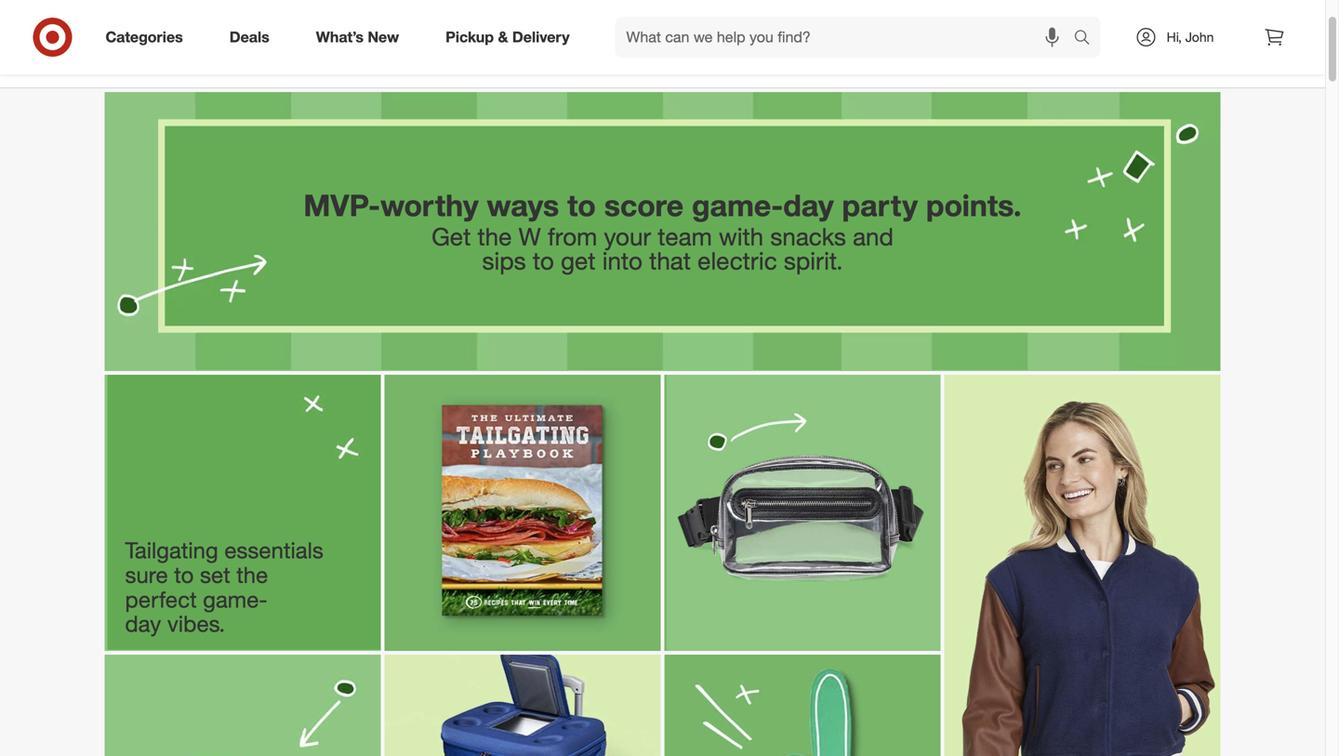 Task type: vqa. For each thing, say whether or not it's contained in the screenshot.
the top restrictions
no



Task type: describe. For each thing, give the bounding box(es) containing it.
ideas
[[695, 56, 732, 74]]

set
[[200, 561, 230, 588]]

tailgating essentials sure to set the perfect game- day vibes.
[[125, 537, 330, 637]]

into
[[602, 246, 643, 275]]

vibes.
[[167, 610, 225, 637]]

the inside mvp-worthy ways to score game-day party points. get the w from your team with snacks and sips to get into that electric spirit.
[[478, 222, 512, 251]]

what's new
[[316, 28, 399, 46]]

1 horizontal spatial to
[[533, 246, 554, 275]]

target
[[594, 56, 635, 74]]

electric
[[698, 246, 777, 275]]

tailgating
[[125, 537, 218, 564]]

john
[[1186, 29, 1214, 45]]

target link
[[594, 56, 635, 74]]

game- inside 'tailgating essentials sure to set the perfect game- day vibes.'
[[203, 586, 268, 613]]

perfect
[[125, 586, 197, 613]]

spirit.
[[784, 246, 843, 275]]

to for worthy
[[568, 187, 596, 223]]

get
[[561, 246, 596, 275]]

what's new link
[[300, 17, 422, 58]]

mvp-
[[304, 187, 381, 223]]

1 / from the left
[[638, 56, 643, 74]]

hi,
[[1167, 29, 1182, 45]]

delivery
[[512, 28, 570, 46]]

&
[[498, 28, 508, 46]]

get
[[432, 222, 471, 251]]

deals
[[229, 28, 270, 46]]

ideas link
[[695, 56, 732, 74]]

game- inside mvp-worthy ways to score game-day party points. get the w from your team with snacks and sips to get into that electric spirit.
[[692, 187, 783, 223]]

from
[[548, 222, 597, 251]]



Task type: locate. For each thing, give the bounding box(es) containing it.
essentials
[[224, 537, 324, 564]]

to left your
[[568, 187, 596, 223]]

day up spirit.
[[783, 187, 834, 223]]

game-
[[692, 187, 783, 223], [203, 586, 268, 613]]

pickup & delivery
[[446, 28, 570, 46]]

the right set
[[237, 561, 268, 588]]

to for essentials
[[174, 561, 194, 588]]

1 horizontal spatial game-
[[692, 187, 783, 223]]

finds link
[[647, 56, 683, 74]]

1 vertical spatial to
[[533, 246, 554, 275]]

w
[[519, 222, 541, 251]]

day down sure
[[125, 610, 161, 637]]

search
[[1066, 30, 1110, 48]]

0 vertical spatial game-
[[692, 187, 783, 223]]

day inside mvp-worthy ways to score game-day party points. get the w from your team with snacks and sips to get into that electric spirit.
[[783, 187, 834, 223]]

1 vertical spatial the
[[237, 561, 268, 588]]

day
[[783, 187, 834, 223], [125, 610, 161, 637]]

0 vertical spatial the
[[478, 222, 512, 251]]

0 horizontal spatial to
[[174, 561, 194, 588]]

1 vertical spatial day
[[125, 610, 161, 637]]

that
[[649, 246, 691, 275]]

/ right finds
[[687, 56, 692, 74]]

points.
[[926, 187, 1022, 223]]

game- up electric
[[692, 187, 783, 223]]

sips
[[482, 246, 526, 275]]

hi, john
[[1167, 29, 1214, 45]]

to
[[568, 187, 596, 223], [533, 246, 554, 275], [174, 561, 194, 588]]

/ left finds link
[[638, 56, 643, 74]]

the left w
[[478, 222, 512, 251]]

0 horizontal spatial game-
[[203, 586, 268, 613]]

ways
[[487, 187, 559, 223]]

target / finds / ideas
[[594, 56, 732, 74]]

mvp-worthy ways to score game-day party points. get the w from your team with snacks and sips to get into that electric spirit.
[[304, 187, 1022, 275]]

0 vertical spatial to
[[568, 187, 596, 223]]

2 vertical spatial to
[[174, 561, 194, 588]]

sure
[[125, 561, 168, 588]]

search button
[[1066, 17, 1110, 61]]

score
[[604, 187, 684, 223]]

to inside 'tailgating essentials sure to set the perfect game- day vibes.'
[[174, 561, 194, 588]]

deals link
[[214, 17, 293, 58]]

and
[[853, 222, 894, 251]]

your
[[604, 222, 651, 251]]

1 vertical spatial game-
[[203, 586, 268, 613]]

day inside 'tailgating essentials sure to set the perfect game- day vibes.'
[[125, 610, 161, 637]]

/
[[638, 56, 643, 74], [687, 56, 692, 74]]

categories
[[106, 28, 183, 46]]

2 / from the left
[[687, 56, 692, 74]]

party
[[842, 187, 918, 223]]

1 horizontal spatial day
[[783, 187, 834, 223]]

the inside 'tailgating essentials sure to set the perfect game- day vibes.'
[[237, 561, 268, 588]]

new
[[368, 28, 399, 46]]

1 horizontal spatial the
[[478, 222, 512, 251]]

categories link
[[90, 17, 206, 58]]

0 horizontal spatial the
[[237, 561, 268, 588]]

worthy
[[381, 187, 479, 223]]

the
[[478, 222, 512, 251], [237, 561, 268, 588]]

snacks
[[771, 222, 846, 251]]

game- down essentials
[[203, 586, 268, 613]]

pickup & delivery link
[[430, 17, 593, 58]]

team
[[658, 222, 712, 251]]

2 horizontal spatial to
[[568, 187, 596, 223]]

0 vertical spatial day
[[783, 187, 834, 223]]

what's
[[316, 28, 364, 46]]

pickup
[[446, 28, 494, 46]]

finds
[[647, 56, 683, 74]]

1 horizontal spatial /
[[687, 56, 692, 74]]

0 horizontal spatial day
[[125, 610, 161, 637]]

to left set
[[174, 561, 194, 588]]

with
[[719, 222, 764, 251]]

to left get
[[533, 246, 554, 275]]

What can we help you find? suggestions appear below search field
[[615, 17, 1079, 58]]

0 horizontal spatial /
[[638, 56, 643, 74]]



